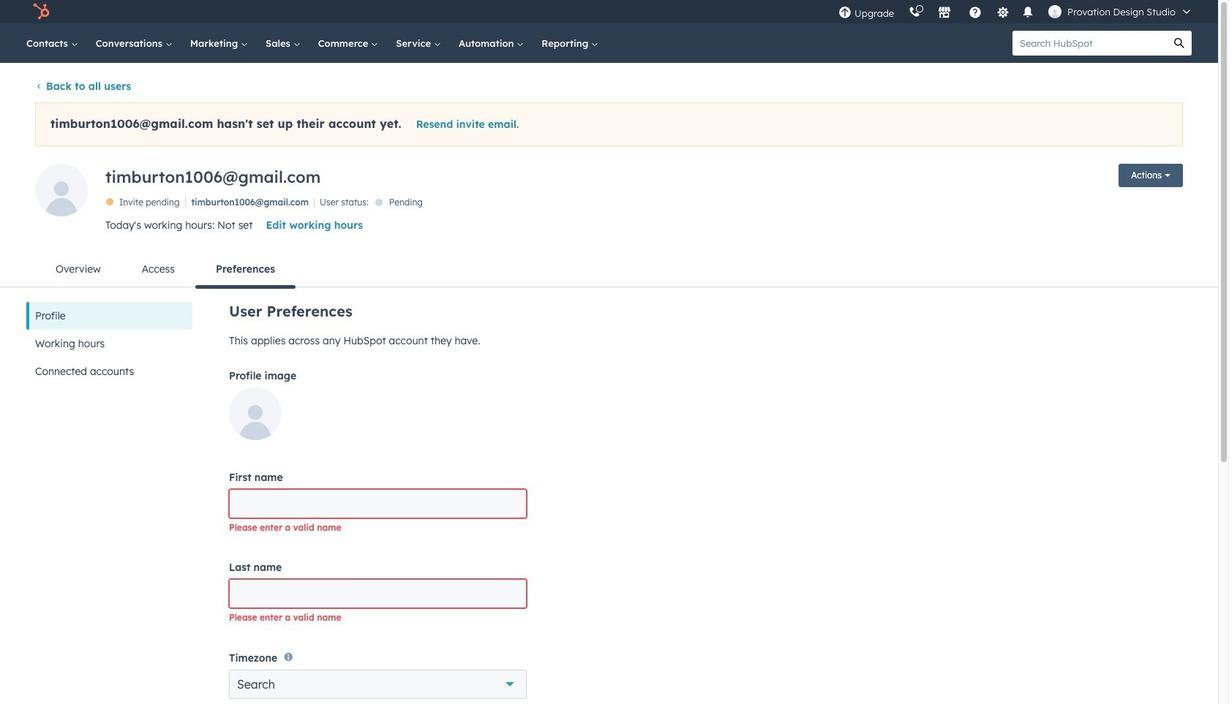 Task type: describe. For each thing, give the bounding box(es) containing it.
marketplaces image
[[938, 7, 951, 20]]



Task type: locate. For each thing, give the bounding box(es) containing it.
None text field
[[229, 490, 527, 519], [229, 580, 527, 609], [229, 490, 527, 519], [229, 580, 527, 609]]

james peterson image
[[1049, 5, 1062, 18]]

menu
[[831, 0, 1201, 23]]

navigation
[[35, 252, 1183, 288]]

Search HubSpot search field
[[1013, 31, 1167, 56]]



Task type: vqa. For each thing, say whether or not it's contained in the screenshot.
'0' in Sent 0
no



